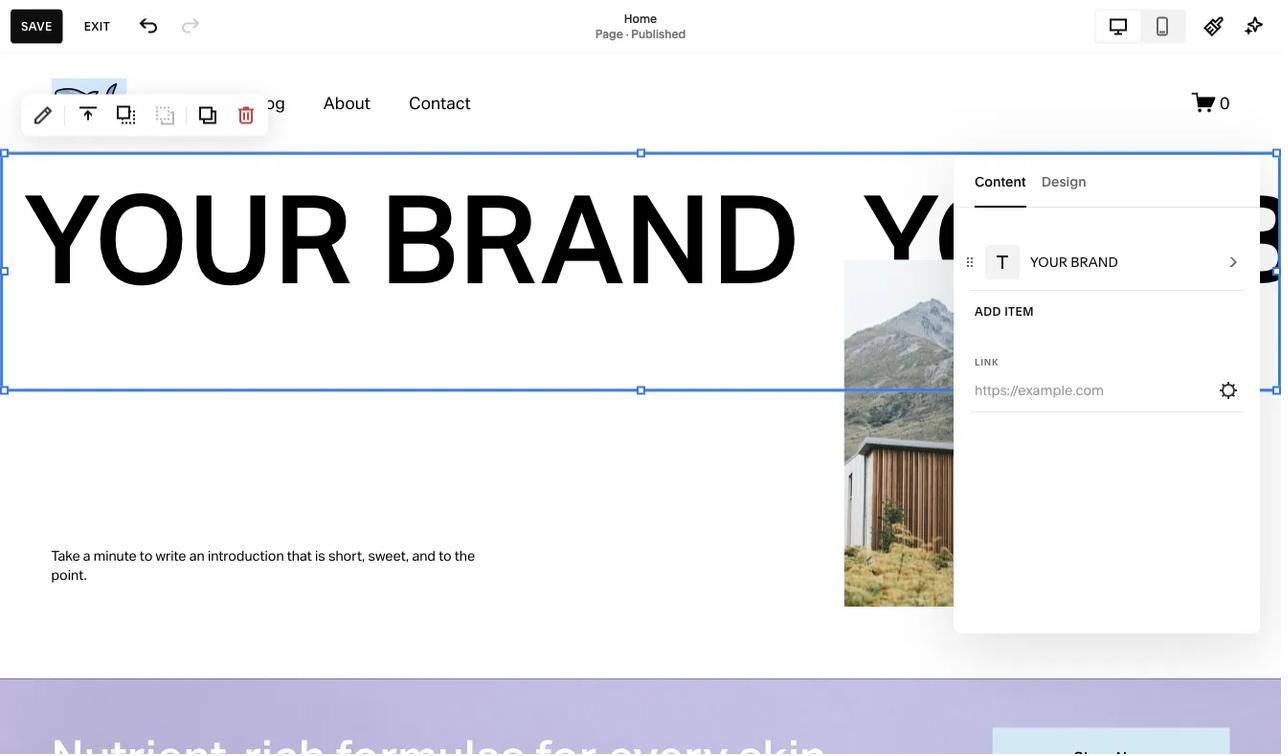 Task type: vqa. For each thing, say whether or not it's contained in the screenshot.
first 'None' popup button from the bottom of the page
no



Task type: describe. For each thing, give the bounding box(es) containing it.
marketing
[[32, 187, 106, 205]]

exit
[[84, 19, 110, 33]]

your brand
[[1030, 254, 1118, 271]]

selling link
[[32, 152, 213, 174]]

design button
[[1042, 155, 1086, 208]]

edit image
[[33, 105, 54, 126]]

save button
[[11, 9, 63, 44]]

website link
[[32, 118, 213, 140]]

ruby anderson rubyanndersson@gmail.com
[[76, 716, 231, 745]]

add item button
[[975, 291, 1239, 333]]

website
[[32, 119, 91, 137]]

0 vertical spatial tab list
[[1096, 11, 1185, 42]]

content
[[975, 173, 1026, 190]]

scheduling
[[81, 289, 164, 307]]

duplicate image
[[197, 105, 218, 126]]

save
[[21, 19, 52, 33]]

your
[[1030, 254, 1068, 271]]

anderson
[[106, 716, 160, 729]]

home
[[624, 11, 657, 25]]

item
[[1005, 305, 1034, 319]]

acuity scheduling
[[32, 289, 164, 307]]

remove image
[[236, 105, 257, 126]]

design
[[1042, 173, 1086, 190]]

analytics link
[[32, 254, 213, 276]]

marketing link
[[32, 186, 213, 208]]

analytics
[[32, 255, 99, 273]]

published
[[631, 27, 686, 41]]



Task type: locate. For each thing, give the bounding box(es) containing it.
tab list
[[1096, 11, 1185, 42], [975, 155, 1239, 208]]

add
[[975, 305, 1001, 319]]

1 vertical spatial tab list
[[975, 155, 1239, 208]]

selling
[[32, 153, 81, 171]]

add item
[[975, 305, 1034, 319]]

align vertically image
[[78, 105, 99, 126]]

ra
[[39, 723, 56, 737]]

settings heavy icon image
[[1218, 380, 1239, 401]]

content button
[[975, 155, 1026, 208]]

link
[[975, 356, 999, 368]]

acuity
[[32, 289, 78, 307]]

brand
[[1071, 254, 1118, 271]]

move forward image
[[116, 105, 137, 126]]

exit button
[[73, 9, 121, 44]]

·
[[626, 27, 629, 41]]

https://example.com text field
[[975, 370, 1210, 412]]

rubyanndersson@gmail.com
[[76, 731, 231, 745]]

contacts link
[[32, 220, 213, 242]]

contacts
[[32, 221, 98, 239]]

acuity scheduling link
[[32, 288, 213, 310]]

ruby
[[76, 716, 104, 729]]

your brand button
[[954, 235, 1260, 290]]

tab list containing content
[[975, 155, 1239, 208]]

move backward image
[[154, 105, 175, 126]]

page
[[595, 27, 623, 41]]

home page · published
[[595, 11, 686, 41]]



